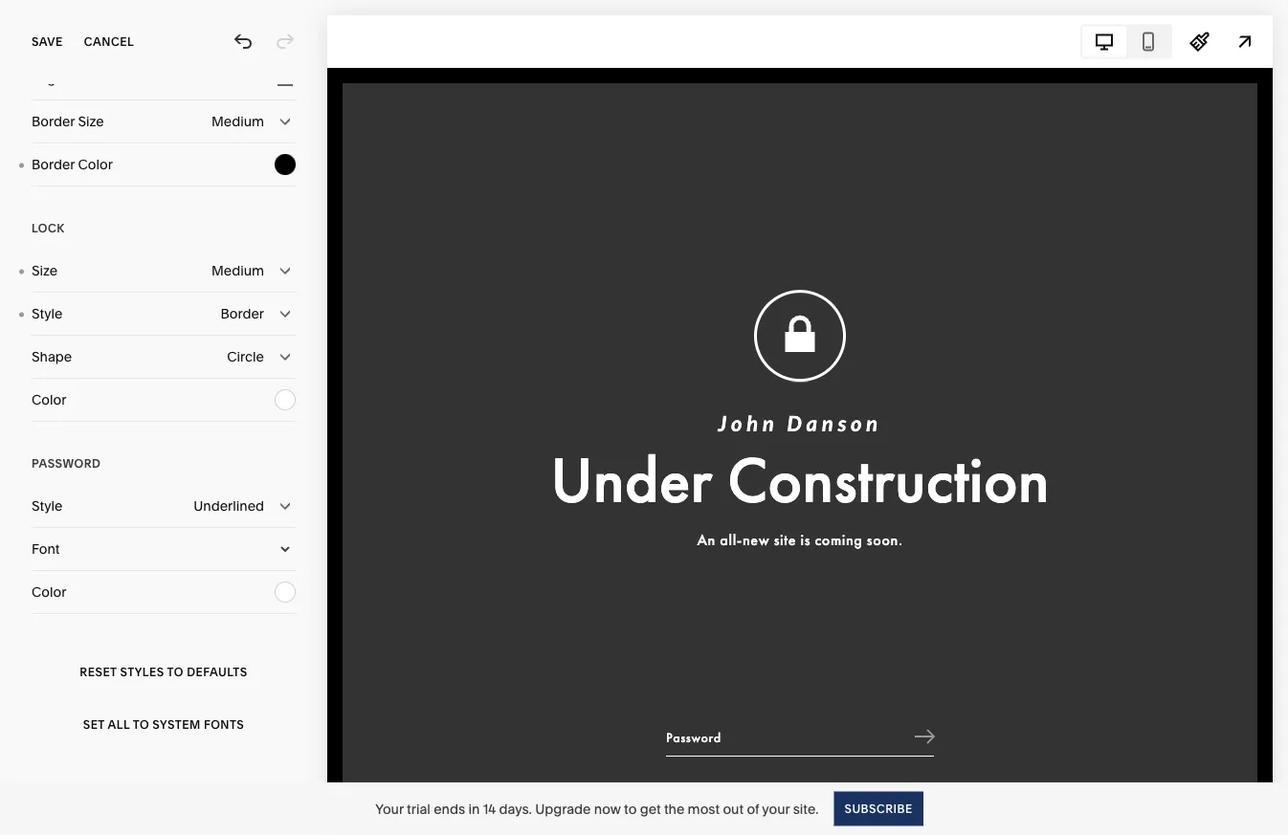 Task type: vqa. For each thing, say whether or not it's contained in the screenshot.
'your' inside the CONTINUE STORE SETUP NOW THAT YOU'VE ADDED PRODUCTS, FINISH SETTING UP YOUR STORE.
no



Task type: locate. For each thing, give the bounding box(es) containing it.
border up circle
[[221, 306, 264, 322]]

now
[[594, 801, 621, 818]]

medium up circle
[[212, 263, 264, 279]]

0 vertical spatial color button
[[32, 379, 296, 421]]

to
[[167, 665, 184, 679], [133, 718, 149, 732], [624, 801, 637, 818]]

color down 'font'
[[32, 584, 66, 601]]

2 vertical spatial to
[[624, 801, 637, 818]]

to right all
[[133, 718, 149, 732]]

tab list
[[1083, 26, 1171, 57]]

0 vertical spatial style field
[[32, 293, 296, 335]]

1 style from the top
[[32, 306, 63, 322]]

border inside style field
[[221, 306, 264, 322]]

most
[[688, 801, 720, 818]]

color button down shape field
[[32, 379, 296, 421]]

1 medium from the top
[[212, 113, 264, 130]]

size inside field
[[78, 113, 104, 130]]

subscribe button
[[834, 792, 924, 827]]

size down lock
[[32, 263, 58, 279]]

border
[[67, 70, 111, 87], [32, 113, 75, 130], [32, 157, 75, 173], [221, 306, 264, 322]]

font
[[32, 541, 60, 558]]

2 vertical spatial color
[[32, 584, 66, 601]]

0 vertical spatial color
[[78, 157, 113, 173]]

Style field
[[32, 293, 296, 335], [32, 485, 296, 528]]

1 horizontal spatial to
[[167, 665, 184, 679]]

site.
[[793, 801, 819, 818]]

size up border color
[[78, 113, 104, 130]]

style up the shape at top
[[32, 306, 63, 322]]

2 medium from the top
[[212, 263, 264, 279]]

undo image
[[233, 32, 254, 53]]

2 style field from the top
[[32, 485, 296, 528]]

0 vertical spatial style
[[32, 306, 63, 322]]

Size field
[[32, 250, 296, 292]]

2 style from the top
[[32, 498, 63, 515]]

1 vertical spatial style field
[[32, 485, 296, 528]]

border inside field
[[32, 113, 75, 130]]

your
[[762, 801, 790, 818]]

1 vertical spatial medium
[[212, 263, 264, 279]]

set all to system fonts button
[[32, 699, 296, 752]]

in
[[469, 801, 480, 818]]

medium
[[212, 113, 264, 130], [212, 263, 264, 279]]

of
[[747, 801, 759, 818]]

1 vertical spatial color
[[32, 392, 66, 408]]

to right the styles
[[167, 665, 184, 679]]

color down border size
[[78, 157, 113, 173]]

0 vertical spatial size
[[78, 113, 104, 130]]

style field up shape field
[[32, 293, 296, 335]]

1 color button from the top
[[32, 379, 296, 421]]

to left get
[[624, 801, 637, 818]]

border inside button
[[32, 157, 75, 173]]

1 horizontal spatial size
[[78, 113, 104, 130]]

all
[[108, 718, 130, 732]]

days.
[[499, 801, 532, 818]]

upgrade
[[535, 801, 591, 818]]

0 horizontal spatial to
[[133, 718, 149, 732]]

1 vertical spatial color button
[[32, 572, 296, 614]]

border for border size
[[32, 113, 75, 130]]

defaults
[[187, 665, 248, 679]]

medium inside border size field
[[212, 113, 264, 130]]

2 horizontal spatial to
[[624, 801, 637, 818]]

0 horizontal spatial size
[[32, 263, 58, 279]]

color
[[78, 157, 113, 173], [32, 392, 66, 408], [32, 584, 66, 601]]

border size
[[32, 113, 104, 130]]

border color button
[[32, 144, 296, 186]]

shape
[[32, 349, 72, 365]]

color down the shape at top
[[32, 392, 66, 408]]

get
[[640, 801, 661, 818]]

your
[[376, 801, 404, 818]]

Shape field
[[32, 336, 296, 378]]

style field up font "button"
[[32, 485, 296, 528]]

color inside border color button
[[78, 157, 113, 173]]

set
[[83, 718, 105, 732]]

medium down undo icon
[[212, 113, 264, 130]]

1 vertical spatial style
[[32, 498, 63, 515]]

color button
[[32, 379, 296, 421], [32, 572, 296, 614]]

circle
[[227, 349, 264, 365]]

medium inside size "field"
[[212, 263, 264, 279]]

style up 'font'
[[32, 498, 63, 515]]

color for 1st the color button from the top of the page
[[32, 392, 66, 408]]

to for all
[[133, 718, 149, 732]]

size
[[78, 113, 104, 130], [32, 263, 58, 279]]

color button down font "button"
[[32, 572, 296, 614]]

border down page
[[32, 113, 75, 130]]

font button
[[32, 528, 296, 571]]

1 vertical spatial size
[[32, 263, 58, 279]]

color for first the color button from the bottom of the page
[[32, 584, 66, 601]]

0 vertical spatial to
[[167, 665, 184, 679]]

cancel button
[[84, 21, 134, 63]]

border for border color
[[32, 157, 75, 173]]

style
[[32, 306, 63, 322], [32, 498, 63, 515]]

1 vertical spatial to
[[133, 718, 149, 732]]

border down border size
[[32, 157, 75, 173]]

0 vertical spatial medium
[[212, 113, 264, 130]]



Task type: describe. For each thing, give the bounding box(es) containing it.
Border Size field
[[32, 101, 296, 143]]

to for styles
[[167, 665, 184, 679]]

styles
[[120, 665, 164, 679]]

reset styles to defaults
[[80, 665, 248, 679]]

system
[[153, 718, 201, 732]]

border color
[[32, 157, 113, 173]]

page border
[[32, 70, 111, 87]]

medium for border size
[[212, 113, 264, 130]]

style for border
[[32, 306, 63, 322]]

page
[[32, 70, 64, 87]]

underlined
[[194, 498, 264, 515]]

subscribe
[[845, 802, 913, 816]]

cancel
[[84, 35, 134, 49]]

password
[[32, 457, 101, 471]]

1 style field from the top
[[32, 293, 296, 335]]

style for underlined
[[32, 498, 63, 515]]

reset
[[80, 665, 117, 679]]

reset styles to defaults button
[[32, 646, 296, 699]]

trial
[[407, 801, 431, 818]]

lock
[[32, 222, 65, 236]]

ends
[[434, 801, 465, 818]]

border right page
[[67, 70, 111, 87]]

set all to system fonts
[[83, 718, 244, 732]]

the
[[664, 801, 685, 818]]

size inside "field"
[[32, 263, 58, 279]]

border for border
[[221, 306, 264, 322]]

14
[[483, 801, 496, 818]]

2 color button from the top
[[32, 572, 296, 614]]

out
[[723, 801, 744, 818]]

save
[[32, 35, 63, 49]]

fonts
[[204, 718, 244, 732]]

your trial ends in 14 days. upgrade now to get the most out of your site.
[[376, 801, 819, 818]]

medium for size
[[212, 263, 264, 279]]

save button
[[32, 21, 63, 63]]

redo image
[[275, 32, 296, 53]]



